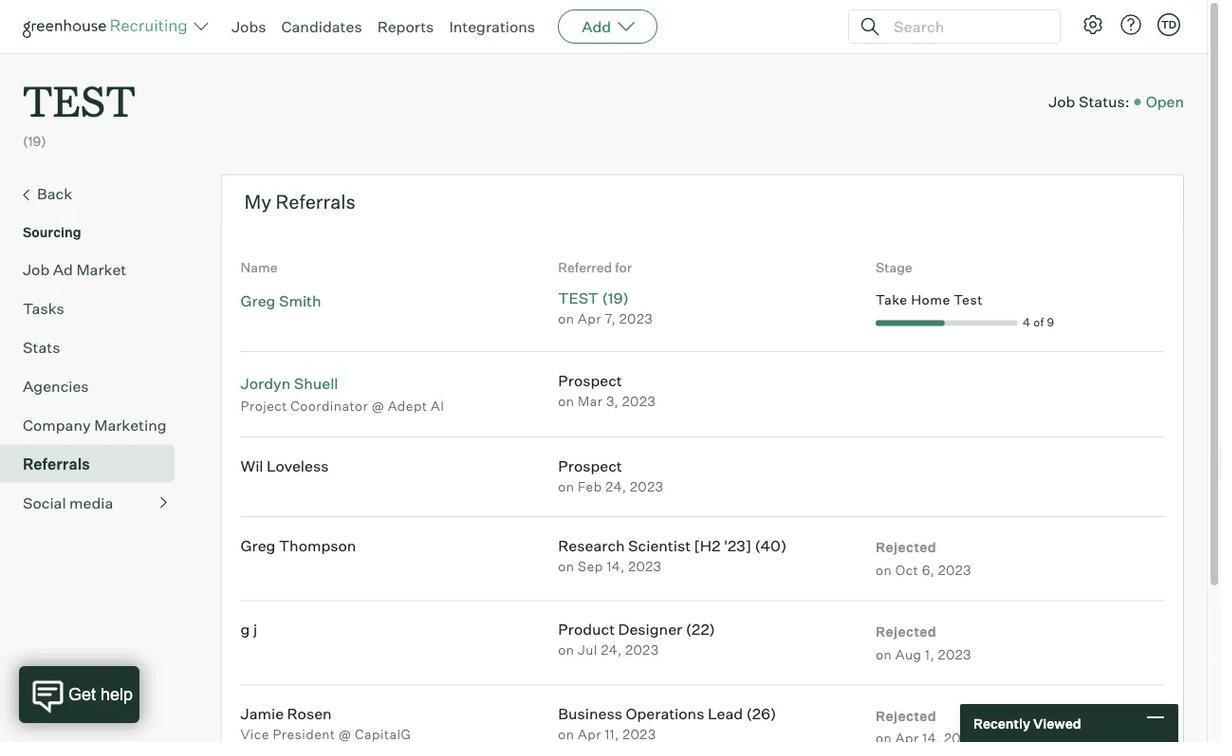 Task type: locate. For each thing, give the bounding box(es) containing it.
2 rejected from the top
[[876, 623, 937, 640]]

4
[[1023, 315, 1031, 329]]

1 vertical spatial rejected
[[876, 623, 937, 640]]

2023 inside test (19) on apr 7, 2023
[[619, 310, 653, 327]]

rosen
[[287, 704, 332, 723]]

prospect for prospect on mar 3, 2023
[[558, 371, 622, 390]]

(19) up back
[[23, 133, 46, 150]]

2023 right 7,
[[619, 310, 653, 327]]

on left oct
[[876, 562, 892, 578]]

on left jul
[[558, 642, 575, 658]]

social media
[[23, 493, 113, 512]]

0 vertical spatial job
[[1049, 92, 1076, 111]]

2023 inside rejected on aug 1, 2023
[[938, 646, 972, 662]]

1 vertical spatial 24,
[[601, 642, 622, 658]]

td button
[[1158, 13, 1180, 36]]

job left 'status:' at the right top of the page
[[1049, 92, 1076, 111]]

thompson
[[279, 536, 356, 555]]

add button
[[558, 9, 658, 44]]

prospect on mar 3, 2023
[[558, 371, 656, 409]]

job
[[1049, 92, 1076, 111], [23, 260, 50, 279]]

0 vertical spatial 24,
[[606, 478, 627, 494]]

0 horizontal spatial (19)
[[23, 133, 46, 150]]

sourcing
[[23, 224, 81, 240]]

jobs link
[[232, 17, 266, 36]]

1 horizontal spatial job
[[1049, 92, 1076, 111]]

back link
[[23, 182, 167, 207]]

greg for greg thompson
[[241, 536, 276, 555]]

media
[[69, 493, 113, 512]]

agencies
[[23, 376, 89, 395]]

3,
[[606, 392, 619, 409]]

greg left "thompson"
[[241, 536, 276, 555]]

rejected inside the "rejected on oct 6, 2023"
[[876, 539, 937, 556]]

greg smith
[[241, 291, 321, 310]]

1 horizontal spatial (19)
[[602, 288, 629, 307]]

referrals link
[[23, 452, 167, 475]]

0 vertical spatial greg
[[241, 291, 276, 310]]

referrals down company
[[23, 454, 90, 473]]

4 of 9
[[1023, 315, 1054, 329]]

test inside test (19) on apr 7, 2023
[[558, 288, 599, 307]]

2 vertical spatial rejected
[[876, 707, 937, 724]]

2023 right 6,
[[938, 562, 972, 578]]

(19)
[[23, 133, 46, 150], [602, 288, 629, 307]]

on inside product designer (22) on jul 24, 2023
[[558, 642, 575, 658]]

prospect up the feb
[[558, 456, 622, 475]]

company marketing
[[23, 415, 167, 434]]

on left mar
[[558, 392, 575, 409]]

0 vertical spatial (19)
[[23, 133, 46, 150]]

on inside test (19) on apr 7, 2023
[[558, 310, 575, 327]]

1 horizontal spatial referrals
[[276, 189, 356, 213]]

greg smith link
[[241, 289, 321, 312]]

0 horizontal spatial test
[[23, 72, 136, 128]]

referred
[[558, 259, 612, 275]]

rejected for product designer (22)
[[876, 623, 937, 640]]

stats
[[23, 337, 60, 356]]

job left ad
[[23, 260, 50, 279]]

2023 down designer
[[626, 642, 659, 658]]

job for job status:
[[1049, 92, 1076, 111]]

1 prospect from the top
[[558, 371, 622, 390]]

tasks link
[[23, 297, 167, 319]]

2 prospect from the top
[[558, 456, 622, 475]]

2023 right the 3,
[[622, 392, 656, 409]]

of
[[1034, 315, 1044, 329]]

not following image
[[326, 295, 337, 306]]

2023 right the feb
[[630, 478, 664, 494]]

product designer (22) on jul 24, 2023
[[558, 620, 715, 658]]

coordinator
[[291, 398, 368, 414]]

on left sep
[[558, 558, 575, 574]]

rejected inside rejected on aug 1, 2023
[[876, 623, 937, 640]]

test
[[23, 72, 136, 128], [558, 288, 599, 307]]

0 vertical spatial prospect
[[558, 371, 622, 390]]

2023 down scientist
[[628, 558, 662, 574]]

prospect on feb 24, 2023
[[558, 456, 664, 494]]

0 vertical spatial test
[[23, 72, 136, 128]]

1 vertical spatial (19)
[[602, 288, 629, 307]]

1 vertical spatial referrals
[[23, 454, 90, 473]]

0 vertical spatial rejected
[[876, 539, 937, 556]]

reports
[[377, 17, 434, 36]]

prospect inside prospect on feb 24, 2023
[[558, 456, 622, 475]]

td
[[1161, 18, 1177, 31]]

j
[[253, 620, 257, 639]]

configure image
[[1082, 13, 1105, 36]]

recently
[[974, 715, 1030, 731]]

2023
[[619, 310, 653, 327], [622, 392, 656, 409], [630, 478, 664, 494], [628, 558, 662, 574], [938, 562, 972, 578], [626, 642, 659, 658], [938, 646, 972, 662]]

jordyn
[[241, 373, 291, 392]]

rejected up oct
[[876, 539, 937, 556]]

(19) up 7,
[[602, 288, 629, 307]]

referrals right my
[[276, 189, 356, 213]]

1 vertical spatial greg
[[241, 536, 276, 555]]

on left 'apr'
[[558, 310, 575, 327]]

greg
[[241, 291, 276, 310], [241, 536, 276, 555]]

0 horizontal spatial referrals
[[23, 454, 90, 473]]

feb
[[578, 478, 602, 494]]

rejected on aug 1, 2023
[[876, 623, 972, 662]]

0 horizontal spatial job
[[23, 260, 50, 279]]

referrals
[[276, 189, 356, 213], [23, 454, 90, 473]]

Search text field
[[889, 13, 1043, 40]]

prospect inside prospect on mar 3, 2023
[[558, 371, 622, 390]]

agencies link
[[23, 375, 167, 397]]

14,
[[607, 558, 625, 574]]

on left aug
[[876, 646, 892, 662]]

1 rejected from the top
[[876, 539, 937, 556]]

wil
[[241, 456, 263, 475]]

2023 right 1,
[[938, 646, 972, 662]]

prospect up mar
[[558, 371, 622, 390]]

greg down "name"
[[241, 291, 276, 310]]

product
[[558, 620, 615, 639]]

1 vertical spatial test
[[558, 288, 599, 307]]

test (19)
[[23, 72, 136, 150]]

oct
[[896, 562, 919, 578]]

test up 'apr'
[[558, 288, 599, 307]]

on left the feb
[[558, 478, 575, 494]]

rejected up aug
[[876, 623, 937, 640]]

research scientist [h2 '23] (40) on sep 14, 2023
[[558, 536, 787, 574]]

24, inside product designer (22) on jul 24, 2023
[[601, 642, 622, 658]]

2023 inside product designer (22) on jul 24, 2023
[[626, 642, 659, 658]]

1,
[[925, 646, 935, 662]]

ad
[[53, 260, 73, 279]]

prospect
[[558, 371, 622, 390], [558, 456, 622, 475]]

recently viewed
[[974, 715, 1081, 731]]

rejected
[[876, 539, 937, 556], [876, 623, 937, 640], [876, 707, 937, 724]]

(19) inside test (19) on apr 7, 2023
[[602, 288, 629, 307]]

24, right the feb
[[606, 478, 627, 494]]

sep
[[578, 558, 603, 574]]

business
[[558, 704, 622, 723]]

open
[[1146, 92, 1184, 111]]

rejected down aug
[[876, 707, 937, 724]]

scientist
[[628, 536, 691, 555]]

job ad market
[[23, 260, 126, 279]]

test down greenhouse recruiting image
[[23, 72, 136, 128]]

job for job ad market
[[23, 260, 50, 279]]

td button
[[1154, 9, 1184, 40]]

research
[[558, 536, 625, 555]]

stage
[[876, 259, 912, 275]]

g
[[241, 620, 250, 639]]

lead
[[708, 704, 743, 723]]

name
[[241, 259, 277, 275]]

0 vertical spatial referrals
[[276, 189, 356, 213]]

1 greg from the top
[[241, 291, 276, 310]]

1 vertical spatial job
[[23, 260, 50, 279]]

1 horizontal spatial test
[[558, 288, 599, 307]]

1 vertical spatial prospect
[[558, 456, 622, 475]]

2 greg from the top
[[241, 536, 276, 555]]

24, inside prospect on feb 24, 2023
[[606, 478, 627, 494]]

2023 inside the "rejected on oct 6, 2023"
[[938, 562, 972, 578]]

(19) inside test (19)
[[23, 133, 46, 150]]

24, right jul
[[601, 642, 622, 658]]



Task type: vqa. For each thing, say whether or not it's contained in the screenshot.
(19) to the right
yes



Task type: describe. For each thing, give the bounding box(es) containing it.
test link
[[23, 53, 136, 132]]

operations
[[626, 704, 704, 723]]

job ad market link
[[23, 258, 167, 281]]

(40)
[[755, 536, 787, 555]]

wil loveless
[[241, 456, 329, 475]]

stats link
[[23, 336, 167, 358]]

social
[[23, 493, 66, 512]]

9
[[1047, 315, 1054, 329]]

company marketing link
[[23, 413, 167, 436]]

7,
[[605, 310, 616, 327]]

tasks
[[23, 299, 64, 318]]

referrals inside referrals link
[[23, 454, 90, 473]]

shuell
[[294, 373, 338, 392]]

greg for greg smith
[[241, 291, 276, 310]]

candidates
[[281, 17, 362, 36]]

company
[[23, 415, 91, 434]]

social media link
[[23, 491, 167, 514]]

apr
[[578, 310, 601, 327]]

project
[[241, 398, 287, 414]]

jamie
[[241, 704, 284, 723]]

take
[[876, 291, 908, 308]]

on inside the "rejected on oct 6, 2023"
[[876, 562, 892, 578]]

job status:
[[1049, 92, 1130, 111]]

test for test (19)
[[558, 288, 599, 307]]

designer
[[618, 620, 682, 639]]

aug
[[896, 646, 922, 662]]

back
[[37, 184, 72, 203]]

(22)
[[686, 620, 715, 639]]

viewed
[[1033, 715, 1081, 731]]

on inside prospect on feb 24, 2023
[[558, 478, 575, 494]]

my referrals
[[244, 189, 356, 213]]

add
[[582, 17, 611, 36]]

smith
[[279, 291, 321, 310]]

g j
[[241, 620, 257, 639]]

for
[[615, 259, 632, 275]]

jamie rosen
[[241, 704, 332, 723]]

adept
[[388, 398, 427, 414]]

jobs
[[232, 17, 266, 36]]

on inside prospect on mar 3, 2023
[[558, 392, 575, 409]]

market
[[76, 260, 126, 279]]

rejected on oct 6, 2023
[[876, 539, 972, 578]]

2023 inside prospect on mar 3, 2023
[[622, 392, 656, 409]]

jul
[[578, 642, 598, 658]]

loveless
[[267, 456, 329, 475]]

jordyn shuell link
[[241, 371, 338, 395]]

6,
[[922, 562, 935, 578]]

home
[[911, 291, 951, 308]]

prospect for prospect on feb 24, 2023
[[558, 456, 622, 475]]

my
[[244, 189, 272, 213]]

(19) for test (19)
[[602, 288, 629, 307]]

status:
[[1079, 92, 1130, 111]]

rejected for research scientist [h2 '23] (40)
[[876, 539, 937, 556]]

2023 inside prospect on feb 24, 2023
[[630, 478, 664, 494]]

'23]
[[724, 536, 752, 555]]

2023 inside research scientist [h2 '23] (40) on sep 14, 2023
[[628, 558, 662, 574]]

candidates link
[[281, 17, 362, 36]]

(26)
[[746, 704, 776, 723]]

3 rejected from the top
[[876, 707, 937, 724]]

referred for
[[558, 259, 632, 275]]

business operations lead (26)
[[558, 704, 776, 723]]

greg thompson
[[241, 536, 356, 555]]

integrations link
[[449, 17, 535, 36]]

(19) for test
[[23, 133, 46, 150]]

test (19) on apr 7, 2023
[[558, 288, 653, 327]]

test (19) link
[[558, 288, 629, 307]]

jordyn shuell project coordinator @ adept ai
[[241, 373, 444, 414]]

[h2
[[694, 536, 721, 555]]

ai
[[431, 398, 444, 414]]

test for test
[[23, 72, 136, 128]]

on inside rejected on aug 1, 2023
[[876, 646, 892, 662]]

reports link
[[377, 17, 434, 36]]

on inside research scientist [h2 '23] (40) on sep 14, 2023
[[558, 558, 575, 574]]

mar
[[578, 392, 603, 409]]

greenhouse recruiting image
[[23, 15, 194, 38]]

@
[[372, 398, 384, 414]]

integrations
[[449, 17, 535, 36]]

take home test
[[876, 291, 983, 308]]

test
[[954, 291, 983, 308]]



